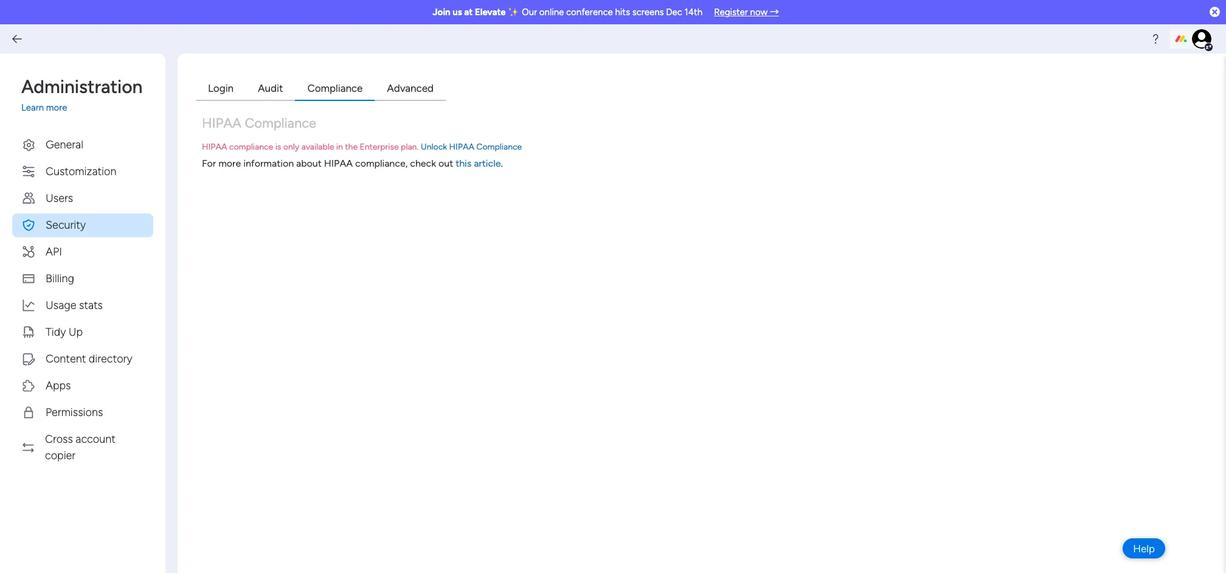 Task type: vqa. For each thing, say whether or not it's contained in the screenshot.
AppKnitters at the right
no



Task type: describe. For each thing, give the bounding box(es) containing it.
back to workspace image
[[11, 33, 23, 45]]

for
[[202, 157, 216, 169]]

content directory
[[46, 352, 132, 365]]

permissions button
[[12, 401, 153, 425]]

stats
[[79, 299, 103, 312]]

1 horizontal spatial more
[[219, 157, 241, 169]]

.
[[501, 157, 503, 169]]

→
[[770, 7, 780, 18]]

apps button
[[12, 374, 153, 398]]

now
[[751, 7, 768, 18]]

administration learn more
[[21, 76, 143, 113]]

learn more link
[[21, 101, 153, 115]]

register now →
[[715, 7, 780, 18]]

the
[[345, 142, 358, 152]]

jacob simon image
[[1193, 29, 1212, 49]]

only
[[284, 142, 300, 152]]

login link
[[196, 78, 246, 101]]

security
[[46, 218, 86, 232]]

help image
[[1150, 33, 1162, 45]]

at
[[465, 7, 473, 18]]

cross
[[45, 432, 73, 446]]

help
[[1134, 543, 1156, 555]]

general button
[[12, 133, 153, 157]]

information
[[244, 157, 294, 169]]

is
[[275, 142, 281, 152]]

compliance,
[[355, 157, 408, 169]]

hipaa down in
[[324, 157, 353, 169]]

up
[[69, 325, 83, 339]]

copier
[[45, 449, 76, 462]]

login
[[208, 82, 234, 94]]

join us at elevate ✨ our online conference hits screens dec 14th
[[433, 7, 703, 18]]

screens
[[633, 7, 664, 18]]

usage
[[46, 299, 76, 312]]

tidy up
[[46, 325, 83, 339]]

api
[[46, 245, 62, 258]]

learn
[[21, 102, 44, 113]]

dec
[[667, 7, 683, 18]]

hipaa down login link
[[202, 115, 242, 131]]

0 vertical spatial compliance
[[308, 82, 363, 94]]

users button
[[12, 187, 153, 210]]

plan.
[[401, 142, 419, 152]]

for more information about hipaa compliance, check out this article .
[[202, 157, 503, 169]]

join
[[433, 7, 451, 18]]

customization button
[[12, 160, 153, 184]]

register now → link
[[715, 7, 780, 18]]

advanced link
[[375, 78, 446, 101]]

administration
[[21, 76, 143, 98]]



Task type: locate. For each thing, give the bounding box(es) containing it.
hits
[[616, 7, 631, 18]]

1 vertical spatial more
[[219, 157, 241, 169]]

in
[[336, 142, 343, 152]]

users
[[46, 191, 73, 205]]

billing
[[46, 272, 74, 285]]

usage stats
[[46, 299, 103, 312]]

billing button
[[12, 267, 153, 291]]

out
[[439, 157, 454, 169]]

tidy
[[46, 325, 66, 339]]

online
[[540, 7, 564, 18]]

check
[[410, 157, 436, 169]]

unlock
[[421, 142, 447, 152]]

compliance
[[308, 82, 363, 94], [245, 115, 317, 131], [477, 142, 522, 152]]

register
[[715, 7, 749, 18]]

our
[[522, 7, 538, 18]]

compliance
[[229, 142, 273, 152]]

about
[[296, 157, 322, 169]]

✨
[[508, 7, 520, 18]]

this
[[456, 157, 472, 169]]

article
[[474, 157, 501, 169]]

account
[[76, 432, 116, 446]]

enterprise
[[360, 142, 399, 152]]

0 vertical spatial more
[[46, 102, 67, 113]]

security button
[[12, 213, 153, 237]]

usage stats button
[[12, 294, 153, 317]]

customization
[[46, 165, 117, 178]]

unlock hipaa compliance link
[[421, 142, 522, 152]]

cross account copier button
[[12, 428, 153, 468]]

more right learn
[[46, 102, 67, 113]]

2 vertical spatial compliance
[[477, 142, 522, 152]]

apps
[[46, 379, 71, 392]]

audit
[[258, 82, 283, 94]]

tidy up button
[[12, 320, 153, 344]]

1 vertical spatial compliance
[[245, 115, 317, 131]]

api button
[[12, 240, 153, 264]]

compliance link
[[295, 78, 375, 101]]

hipaa compliance
[[202, 115, 317, 131]]

audit link
[[246, 78, 295, 101]]

permissions
[[46, 406, 103, 419]]

elevate
[[475, 7, 506, 18]]

hipaa up for
[[202, 142, 227, 152]]

content
[[46, 352, 86, 365]]

general
[[46, 138, 83, 151]]

hipaa up this
[[449, 142, 475, 152]]

conference
[[567, 7, 613, 18]]

this article link
[[456, 157, 501, 169]]

advanced
[[387, 82, 434, 94]]

hipaa
[[202, 115, 242, 131], [202, 142, 227, 152], [449, 142, 475, 152], [324, 157, 353, 169]]

compliance up in
[[308, 82, 363, 94]]

compliance up is
[[245, 115, 317, 131]]

us
[[453, 7, 462, 18]]

cross account copier
[[45, 432, 116, 462]]

compliance up . at left top
[[477, 142, 522, 152]]

available
[[302, 142, 334, 152]]

help button
[[1124, 539, 1166, 559]]

more
[[46, 102, 67, 113], [219, 157, 241, 169]]

0 horizontal spatial more
[[46, 102, 67, 113]]

content directory button
[[12, 347, 153, 371]]

hipaa compliance is only available in the enterprise plan. unlock hipaa compliance
[[202, 142, 522, 152]]

more inside administration learn more
[[46, 102, 67, 113]]

more right for
[[219, 157, 241, 169]]

directory
[[89, 352, 132, 365]]

14th
[[685, 7, 703, 18]]



